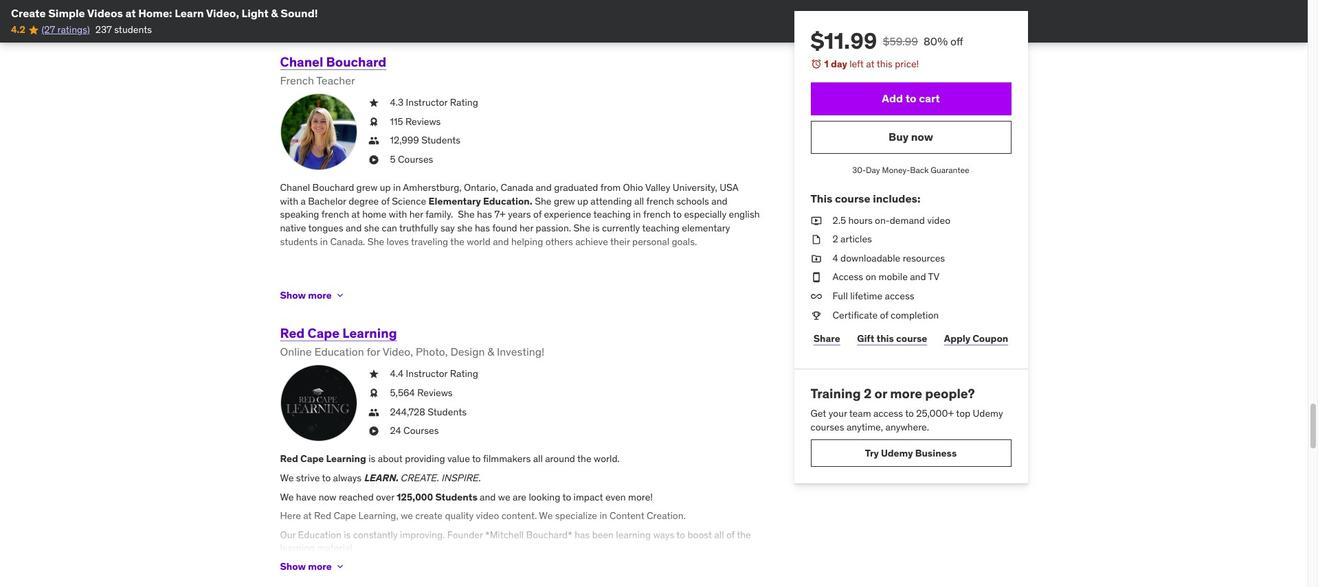Task type: locate. For each thing, give the bounding box(es) containing it.
learning
[[616, 529, 651, 541], [280, 542, 315, 555]]

1 vertical spatial students
[[280, 235, 318, 248]]

2.5
[[833, 214, 846, 227]]

1 vertical spatial now
[[319, 491, 336, 503]]

to right ways
[[676, 529, 685, 541]]

traveling
[[411, 235, 448, 248]]

xsmall image
[[368, 96, 379, 110], [811, 233, 822, 247], [811, 252, 822, 266], [334, 290, 345, 301], [368, 368, 379, 381]]

1 vertical spatial 2
[[864, 386, 872, 402]]

the right boost
[[737, 529, 751, 541]]

students
[[114, 24, 152, 36], [280, 235, 318, 248]]

this right gift
[[877, 332, 894, 345]]

all left 'around' at the left bottom
[[533, 453, 543, 465]]

1 vertical spatial access
[[873, 407, 903, 420]]

$59.99
[[883, 34, 918, 48]]

xsmall image left 2 articles
[[811, 233, 822, 247]]

truthfully
[[399, 222, 438, 234]]

education inside red cape learning is about providing value to filmmakers all around the world. we strive to always learn. create. inspire. we have now reached over 125,000 students and we are looking to impact even more! here at red cape learning, we create quality video content. we specialize in content creation. our education is constantly improving. founder *mitchell bouchard* has been learning ways to boost all of the learning material.
[[298, 529, 341, 541]]

xsmall image left full in the right of the page
[[811, 290, 822, 303]]

tongues
[[308, 222, 343, 234]]

of
[[381, 195, 390, 207], [533, 208, 542, 221], [880, 309, 888, 321], [726, 529, 735, 541]]

0 horizontal spatial with
[[280, 195, 298, 207]]

we up the here
[[280, 491, 294, 503]]

show left less
[[280, 18, 306, 30]]

in up been
[[600, 510, 607, 522]]

training 2 or more people? get your team access to 25,000+ top udemy courses anytime, anywhere.
[[811, 386, 1003, 433]]

red down have at the bottom of page
[[314, 510, 331, 522]]

udemy
[[973, 407, 1003, 420], [881, 447, 913, 460]]

xsmall image for 4 downloadable resources
[[811, 252, 822, 266]]

over
[[376, 491, 394, 503]]

design
[[450, 345, 485, 359]]

video, for videos
[[206, 6, 239, 20]]

0 horizontal spatial &
[[271, 6, 278, 20]]

show more for french
[[280, 289, 332, 302]]

with inside chanel bouchard grew up in amherstburg, ontario, canada and graduated from ohio valley university, usa with a bachelor degree of science
[[280, 195, 298, 207]]

has down elementary education.
[[477, 208, 492, 221]]

xsmall image left 12,999
[[368, 134, 379, 148]]

access
[[833, 271, 863, 283]]

2 vertical spatial students
[[435, 491, 477, 503]]

1 vertical spatial students
[[428, 406, 467, 418]]

1 vertical spatial cape
[[300, 453, 324, 465]]

is inside she grew up attending all french schools and speaking french at home with her family.  she has 7+ years of experience teaching in french to especially english native tongues and she can truthfully say she has found her passion. she is currently teaching elementary students in canada. she loves traveling the world and helping others achieve their personal goals.
[[593, 222, 600, 234]]

0 vertical spatial course
[[835, 192, 870, 206]]

0 vertical spatial red
[[280, 325, 305, 342]]

course up hours
[[835, 192, 870, 206]]

2 horizontal spatial all
[[714, 529, 724, 541]]

0 horizontal spatial grew
[[356, 182, 378, 194]]

students for red cape learning
[[428, 406, 467, 418]]

science
[[392, 195, 426, 207]]

0 vertical spatial we
[[280, 472, 294, 484]]

of inside she grew up attending all french schools and speaking french at home with her family.  she has 7+ years of experience teaching in french to especially english native tongues and she can truthfully say she has found her passion. she is currently teaching elementary students in canada. she loves traveling the world and helping others achieve their personal goals.
[[533, 208, 542, 221]]

video, inside the 'red cape learning online education for video, photo, design & investing!'
[[383, 345, 413, 359]]

0 vertical spatial instructor
[[406, 96, 448, 109]]

of inside chanel bouchard grew up in amherstburg, ontario, canada and graduated from ohio valley university, usa with a bachelor degree of science
[[381, 195, 390, 207]]

in up the currently
[[633, 208, 641, 221]]

1 vertical spatial is
[[369, 453, 376, 465]]

add to cart
[[882, 91, 940, 105]]

1 horizontal spatial &
[[487, 345, 494, 359]]

education inside the 'red cape learning online education for video, photo, design & investing!'
[[314, 345, 364, 359]]

0 horizontal spatial now
[[319, 491, 336, 503]]

up inside she grew up attending all french schools and speaking french at home with her family.  she has 7+ years of experience teaching in french to especially english native tongues and she can truthfully say she has found her passion. she is currently teaching elementary students in canada. she loves traveling the world and helping others achieve their personal goals.
[[577, 195, 588, 207]]

xsmall image left the 4.3
[[368, 96, 379, 110]]

1 vertical spatial reviews
[[417, 387, 453, 399]]

chanel up french
[[280, 54, 323, 70]]

1 vertical spatial show
[[280, 289, 306, 302]]

0 horizontal spatial 2
[[833, 233, 838, 245]]

french
[[646, 195, 674, 207], [321, 208, 349, 221], [643, 208, 671, 221]]

1 vertical spatial grew
[[554, 195, 575, 207]]

reviews down 4.4 instructor rating
[[417, 387, 453, 399]]

found
[[492, 222, 517, 234]]

1 horizontal spatial up
[[577, 195, 588, 207]]

of down full lifetime access
[[880, 309, 888, 321]]

all right boost
[[714, 529, 724, 541]]

and
[[536, 182, 552, 194], [711, 195, 728, 207], [346, 222, 362, 234], [493, 235, 509, 248], [910, 271, 926, 283], [480, 491, 496, 503]]

education
[[314, 345, 364, 359], [298, 529, 341, 541]]

off
[[950, 34, 963, 48]]

1 vertical spatial this
[[877, 332, 894, 345]]

with
[[280, 195, 298, 207], [389, 208, 407, 221]]

and right canada
[[536, 182, 552, 194]]

with left a
[[280, 195, 298, 207]]

in down tongues on the left top
[[320, 235, 328, 248]]

reviews up 12,999 students
[[405, 115, 441, 128]]

and left we
[[480, 491, 496, 503]]

now right have at the bottom of page
[[319, 491, 336, 503]]

education down the red cape learning "link"
[[314, 345, 364, 359]]

elementary education.
[[428, 195, 532, 207]]

students down 115 reviews
[[421, 134, 460, 147]]

xsmall image left 5,564
[[368, 387, 379, 400]]

money-
[[882, 165, 910, 175]]

the left world.
[[577, 453, 591, 465]]

1 vertical spatial has
[[475, 222, 490, 234]]

show less button
[[280, 10, 340, 38]]

students down 5,564 reviews
[[428, 406, 467, 418]]

around
[[545, 453, 575, 465]]

learning down "our" at the bottom of the page
[[280, 542, 315, 555]]

2 show from the top
[[280, 289, 306, 302]]

1 vertical spatial video
[[476, 510, 499, 522]]

degree
[[349, 195, 379, 207]]

more up the red cape learning "link"
[[308, 289, 332, 302]]

0 vertical spatial all
[[634, 195, 644, 207]]

0 vertical spatial reviews
[[405, 115, 441, 128]]

value
[[447, 453, 470, 465]]

xsmall image up share on the right of the page
[[811, 309, 822, 322]]

show more button up the red cape learning "link"
[[280, 282, 345, 309]]

0 vertical spatial up
[[380, 182, 391, 194]]

1 vertical spatial show more
[[280, 561, 332, 573]]

1 day left at this price!
[[824, 58, 919, 70]]

french
[[280, 73, 314, 87]]

xsmall image for 5 courses
[[368, 153, 379, 167]]

4.3 instructor rating
[[390, 96, 478, 109]]

1 vertical spatial bouchard
[[312, 182, 354, 194]]

0 vertical spatial video,
[[206, 6, 239, 20]]

reviews
[[405, 115, 441, 128], [417, 387, 453, 399]]

2 chanel from the top
[[280, 182, 310, 194]]

apply coupon button
[[941, 325, 1011, 353]]

grew up the 'degree'
[[356, 182, 378, 194]]

she right the say
[[457, 222, 473, 234]]

4.4 instructor rating
[[390, 368, 478, 380]]

2
[[833, 233, 838, 245], [864, 386, 872, 402]]

reviews for red cape learning
[[417, 387, 453, 399]]

courses for red cape learning
[[403, 425, 439, 437]]

1 vertical spatial instructor
[[406, 368, 448, 380]]

xsmall image left the 4
[[811, 252, 822, 266]]

2 vertical spatial cape
[[334, 510, 356, 522]]

chanel up a
[[280, 182, 310, 194]]

0 horizontal spatial all
[[533, 453, 543, 465]]

0 vertical spatial students
[[421, 134, 460, 147]]

cape for red cape learning is about providing value to filmmakers all around the world. we strive to always learn. create. inspire. we have now reached over 125,000 students and we are looking to impact even more! here at red cape learning, we create quality video content. we specialize in content creation. our education is constantly improving. founder *mitchell bouchard* has been learning ways to boost all of the learning material.
[[300, 453, 324, 465]]

red cape learning online education for video, photo, design & investing!
[[280, 325, 545, 359]]

show inside button
[[280, 18, 306, 30]]

has up world
[[475, 222, 490, 234]]

1 horizontal spatial all
[[634, 195, 644, 207]]

of right boost
[[726, 529, 735, 541]]

learning down content
[[616, 529, 651, 541]]

the down the say
[[450, 235, 465, 248]]

passion.
[[536, 222, 571, 234]]

1 vertical spatial video,
[[383, 345, 413, 359]]

1 rating from the top
[[450, 96, 478, 109]]

0 horizontal spatial video
[[476, 510, 499, 522]]

video down we
[[476, 510, 499, 522]]

1 we from the top
[[280, 472, 294, 484]]

of up home
[[381, 195, 390, 207]]

instructor up 5,564 reviews
[[406, 368, 448, 380]]

0 horizontal spatial she
[[364, 222, 379, 234]]

full
[[833, 290, 848, 302]]

more down material.
[[308, 561, 332, 573]]

xsmall image for certificate of completion
[[811, 309, 822, 322]]

to inside the "training 2 or more people? get your team access to 25,000+ top udemy courses anytime, anywhere."
[[905, 407, 914, 420]]

0 horizontal spatial the
[[450, 235, 465, 248]]

0 vertical spatial show more
[[280, 289, 332, 302]]

0 vertical spatial this
[[877, 58, 893, 70]]

now inside button
[[911, 130, 933, 144]]

red cape learning image
[[280, 365, 357, 442]]

has down specialize
[[575, 529, 590, 541]]

rating for chanel bouchard
[[450, 96, 478, 109]]

1 horizontal spatial she
[[457, 222, 473, 234]]

xsmall image left 115
[[368, 115, 379, 129]]

1 show more from the top
[[280, 289, 332, 302]]

this left price! at the top of page
[[877, 58, 893, 70]]

0 vertical spatial courses
[[398, 153, 433, 166]]

courses down the 244,728 students
[[403, 425, 439, 437]]

video, up 4.4
[[383, 345, 413, 359]]

2 instructor from the top
[[406, 368, 448, 380]]

1 vertical spatial education
[[298, 529, 341, 541]]

0 horizontal spatial udemy
[[881, 447, 913, 460]]

buy
[[889, 130, 909, 144]]

boost
[[688, 529, 712, 541]]

xsmall image for 12,999 students
[[368, 134, 379, 148]]

1 show from the top
[[280, 18, 306, 30]]

red for red cape learning online education for video, photo, design & investing!
[[280, 325, 305, 342]]

udemy right top
[[973, 407, 1003, 420]]

udemy right try
[[881, 447, 913, 460]]

guarantee
[[931, 165, 969, 175]]

learn.
[[364, 472, 398, 484]]

1 horizontal spatial grew
[[554, 195, 575, 207]]

1 chanel from the top
[[280, 54, 323, 70]]

0 vertical spatial udemy
[[973, 407, 1003, 420]]

&
[[271, 6, 278, 20], [487, 345, 494, 359]]

learning up "always"
[[326, 453, 366, 465]]

access down or
[[873, 407, 903, 420]]

1 vertical spatial show more button
[[280, 553, 345, 581]]

xsmall image up the red cape learning "link"
[[334, 290, 345, 301]]

education up material.
[[298, 529, 341, 541]]

xsmall image down "for"
[[368, 368, 379, 381]]

show for chanel
[[280, 289, 306, 302]]

learning for red cape learning online education for video, photo, design & investing!
[[342, 325, 397, 342]]

4
[[833, 252, 838, 264]]

1 vertical spatial &
[[487, 345, 494, 359]]

canada.
[[330, 235, 365, 248]]

show for red
[[280, 561, 306, 573]]

0 horizontal spatial students
[[114, 24, 152, 36]]

she down home
[[364, 222, 379, 234]]

video, left light
[[206, 6, 239, 20]]

2 horizontal spatial is
[[593, 222, 600, 234]]

1 horizontal spatial now
[[911, 130, 933, 144]]

and inside chanel bouchard grew up in amherstburg, ontario, canada and graduated from ohio valley university, usa with a bachelor degree of science
[[536, 182, 552, 194]]

0 vertical spatial bouchard
[[326, 54, 386, 70]]

red up "strive"
[[280, 453, 298, 465]]

bouchard*
[[526, 529, 572, 541]]

115
[[390, 115, 403, 128]]

1 vertical spatial course
[[896, 332, 927, 345]]

rating for red cape learning
[[450, 368, 478, 380]]

education.
[[483, 195, 532, 207]]

2 vertical spatial show
[[280, 561, 306, 573]]

1 vertical spatial the
[[577, 453, 591, 465]]

bouchard up teacher
[[326, 54, 386, 70]]

show down "our" at the bottom of the page
[[280, 561, 306, 573]]

0 vertical spatial grew
[[356, 182, 378, 194]]

1 instructor from the top
[[406, 96, 448, 109]]

access down mobile
[[885, 290, 914, 302]]

0 horizontal spatial learning
[[280, 542, 315, 555]]

1 vertical spatial red
[[280, 453, 298, 465]]

videos
[[87, 6, 123, 20]]

0 vertical spatial cape
[[308, 325, 340, 342]]

0 vertical spatial show
[[280, 18, 306, 30]]

personal
[[632, 235, 669, 248]]

more for french
[[308, 289, 332, 302]]

strive
[[296, 472, 320, 484]]

grew inside she grew up attending all french schools and speaking french at home with her family.  she has 7+ years of experience teaching in french to especially english native tongues and she can truthfully say she has found her passion. she is currently teaching elementary students in canada. she loves traveling the world and helping others achieve their personal goals.
[[554, 195, 575, 207]]

1 vertical spatial learning
[[326, 453, 366, 465]]

the
[[450, 235, 465, 248], [577, 453, 591, 465], [737, 529, 751, 541]]

red for red cape learning is about providing value to filmmakers all around the world. we strive to always learn. create. inspire. we have now reached over 125,000 students and we are looking to impact even more! here at red cape learning, we create quality video content. we specialize in content creation. our education is constantly improving. founder *mitchell bouchard* has been learning ways to boost all of the learning material.
[[280, 453, 298, 465]]

1 vertical spatial more
[[890, 386, 922, 402]]

top
[[956, 407, 971, 420]]

2 vertical spatial is
[[344, 529, 351, 541]]

now right buy
[[911, 130, 933, 144]]

teaching up personal
[[642, 222, 680, 234]]

xsmall image for 5,564 reviews
[[368, 387, 379, 400]]

bachelor
[[308, 195, 346, 207]]

is up material.
[[344, 529, 351, 541]]

2 articles
[[833, 233, 872, 245]]

now inside red cape learning is about providing value to filmmakers all around the world. we strive to always learn. create. inspire. we have now reached over 125,000 students and we are looking to impact even more! here at red cape learning, we create quality video content. we specialize in content creation. our education is constantly improving. founder *mitchell bouchard* has been learning ways to boost all of the learning material.
[[319, 491, 336, 503]]

cart
[[919, 91, 940, 105]]

reviews for chanel bouchard
[[405, 115, 441, 128]]

buy now
[[889, 130, 933, 144]]

1 vertical spatial udemy
[[881, 447, 913, 460]]

115 reviews
[[390, 115, 441, 128]]

grew up experience
[[554, 195, 575, 207]]

at right left
[[866, 58, 875, 70]]

(27 ratings)
[[41, 24, 90, 36]]

have
[[296, 491, 316, 503]]

create.
[[400, 472, 439, 484]]

chanel for chanel bouchard french teacher
[[280, 54, 323, 70]]

native
[[280, 222, 306, 234]]

is up "achieve"
[[593, 222, 600, 234]]

say
[[441, 222, 455, 234]]

to up specialize
[[562, 491, 571, 503]]

to left cart
[[906, 91, 917, 105]]

0 horizontal spatial her
[[409, 208, 423, 221]]

this
[[811, 192, 833, 206]]

anywhere.
[[886, 421, 929, 433]]

0 vertical spatial chanel
[[280, 54, 323, 70]]

lifetime
[[850, 290, 883, 302]]

& right design
[[487, 345, 494, 359]]

online
[[280, 345, 312, 359]]

learning inside the 'red cape learning online education for video, photo, design & investing!'
[[342, 325, 397, 342]]

in up science
[[393, 182, 401, 194]]

certificate of completion
[[833, 309, 939, 321]]

2 show more from the top
[[280, 561, 332, 573]]

1 show more button from the top
[[280, 282, 345, 309]]

and inside red cape learning is about providing value to filmmakers all around the world. we strive to always learn. create. inspire. we have now reached over 125,000 students and we are looking to impact even more! here at red cape learning, we create quality video content. we specialize in content creation. our education is constantly improving. founder *mitchell bouchard* has been learning ways to boost all of the learning material.
[[480, 491, 496, 503]]

with up can
[[389, 208, 407, 221]]

courses down 12,999 students
[[398, 153, 433, 166]]

1 horizontal spatial video
[[927, 214, 950, 227]]

students down native in the left top of the page
[[280, 235, 318, 248]]

more right or
[[890, 386, 922, 402]]

0 vertical spatial has
[[477, 208, 492, 221]]

xsmall image
[[368, 115, 379, 129], [368, 134, 379, 148], [368, 153, 379, 167], [811, 214, 822, 228], [811, 271, 822, 284], [811, 290, 822, 303], [811, 309, 822, 322], [368, 387, 379, 400], [368, 406, 379, 419], [368, 425, 379, 438], [334, 562, 345, 573]]

students up quality
[[435, 491, 477, 503]]

cape up "strive"
[[300, 453, 324, 465]]

cape down reached on the bottom of page
[[334, 510, 356, 522]]

more for learning
[[308, 561, 332, 573]]

teaching
[[593, 208, 631, 221], [642, 222, 680, 234]]

2 vertical spatial has
[[575, 529, 590, 541]]

2 this from the top
[[877, 332, 894, 345]]

instructor for chanel bouchard
[[406, 96, 448, 109]]

0 vertical spatial more
[[308, 289, 332, 302]]

1 vertical spatial with
[[389, 208, 407, 221]]

gift this course link
[[854, 325, 930, 353]]

1 vertical spatial rating
[[450, 368, 478, 380]]

up inside chanel bouchard grew up in amherstburg, ontario, canada and graduated from ohio valley university, usa with a bachelor degree of science
[[380, 182, 391, 194]]

2 left or
[[864, 386, 872, 402]]

try udemy business link
[[811, 440, 1011, 467]]

1 vertical spatial we
[[280, 491, 294, 503]]

chanel inside chanel bouchard french teacher
[[280, 54, 323, 70]]

xsmall image for full lifetime access
[[811, 290, 822, 303]]

0 vertical spatial students
[[114, 24, 152, 36]]

0 vertical spatial now
[[911, 130, 933, 144]]

0 vertical spatial is
[[593, 222, 600, 234]]

at down the 'degree'
[[351, 208, 360, 221]]

to down 'schools'
[[673, 208, 682, 221]]

rating down design
[[450, 368, 478, 380]]

xsmall image for 4.3 instructor rating
[[368, 96, 379, 110]]

we left "strive"
[[280, 472, 294, 484]]

0 horizontal spatial up
[[380, 182, 391, 194]]

1 horizontal spatial 2
[[864, 386, 872, 402]]

2 inside the "training 2 or more people? get your team access to 25,000+ top udemy courses anytime, anywhere."
[[864, 386, 872, 402]]

learning inside red cape learning is about providing value to filmmakers all around the world. we strive to always learn. create. inspire. we have now reached over 125,000 students and we are looking to impact even more! here at red cape learning, we create quality video content. we specialize in content creation. our education is constantly improving. founder *mitchell bouchard* has been learning ways to boost all of the learning material.
[[326, 453, 366, 465]]

chanel inside chanel bouchard grew up in amherstburg, ontario, canada and graduated from ohio valley university, usa with a bachelor degree of science
[[280, 182, 310, 194]]

at right the here
[[303, 510, 312, 522]]

2 rating from the top
[[450, 368, 478, 380]]

video right demand at top
[[927, 214, 950, 227]]

1 horizontal spatial learning
[[616, 529, 651, 541]]

includes:
[[873, 192, 921, 206]]

0 vertical spatial learning
[[616, 529, 651, 541]]

2 vertical spatial all
[[714, 529, 724, 541]]

bouchard inside chanel bouchard french teacher
[[326, 54, 386, 70]]

0 vertical spatial teaching
[[593, 208, 631, 221]]

0 horizontal spatial course
[[835, 192, 870, 206]]

cape inside the 'red cape learning online education for video, photo, design & investing!'
[[308, 325, 340, 342]]

0 vertical spatial learning
[[342, 325, 397, 342]]

courses for chanel bouchard
[[398, 153, 433, 166]]

years
[[508, 208, 531, 221]]

and up canada.
[[346, 222, 362, 234]]

to right "strive"
[[322, 472, 331, 484]]

video, for learning
[[383, 345, 413, 359]]

red inside the 'red cape learning online education for video, photo, design & investing!'
[[280, 325, 305, 342]]

get
[[811, 407, 826, 420]]

5,564
[[390, 387, 415, 399]]

3 show from the top
[[280, 561, 306, 573]]

2 vertical spatial more
[[308, 561, 332, 573]]

has
[[477, 208, 492, 221], [475, 222, 490, 234], [575, 529, 590, 541]]

especially
[[684, 208, 727, 221]]

& right light
[[271, 6, 278, 20]]

in inside red cape learning is about providing value to filmmakers all around the world. we strive to always learn. create. inspire. we have now reached over 125,000 students and we are looking to impact even more! here at red cape learning, we create quality video content. we specialize in content creation. our education is constantly improving. founder *mitchell bouchard* has been learning ways to boost all of the learning material.
[[600, 510, 607, 522]]

with inside she grew up attending all french schools and speaking french at home with her family.  she has 7+ years of experience teaching in french to especially english native tongues and she can truthfully say she has found her passion. she is currently teaching elementary students in canada. she loves traveling the world and helping others achieve their personal goals.
[[389, 208, 407, 221]]

2 vertical spatial the
[[737, 529, 751, 541]]

0 vertical spatial with
[[280, 195, 298, 207]]

bouchard inside chanel bouchard grew up in amherstburg, ontario, canada and graduated from ohio valley university, usa with a bachelor degree of science
[[312, 182, 354, 194]]

bouchard up bachelor
[[312, 182, 354, 194]]

1 horizontal spatial udemy
[[973, 407, 1003, 420]]

we create
[[401, 510, 443, 522]]

chanel bouchard image
[[280, 94, 357, 171]]

rating up 12,999 students
[[450, 96, 478, 109]]

2 show more button from the top
[[280, 553, 345, 581]]

up up home
[[380, 182, 391, 194]]



Task type: vqa. For each thing, say whether or not it's contained in the screenshot.
Students
yes



Task type: describe. For each thing, give the bounding box(es) containing it.
courses
[[811, 421, 844, 433]]

1 horizontal spatial course
[[896, 332, 927, 345]]

show more button for french
[[280, 282, 345, 309]]

goals.
[[672, 235, 697, 248]]

& inside the 'red cape learning online education for video, photo, design & investing!'
[[487, 345, 494, 359]]

founder
[[447, 529, 483, 541]]

creation.
[[647, 510, 686, 522]]

looking
[[529, 491, 560, 503]]

chanel bouchard grew up in amherstburg, ontario, canada and graduated from ohio valley university, usa with a bachelor degree of science
[[280, 182, 741, 207]]

demand
[[890, 214, 925, 227]]

their
[[610, 235, 630, 248]]

to inside "button"
[[906, 91, 917, 105]]

about
[[378, 453, 403, 465]]

ratings)
[[57, 24, 90, 36]]

4.2
[[11, 24, 25, 36]]

currently
[[602, 222, 640, 234]]

xsmall image for 115 reviews
[[368, 115, 379, 129]]

loves
[[387, 235, 409, 248]]

80%
[[924, 34, 948, 48]]

1 horizontal spatial is
[[369, 453, 376, 465]]

0 vertical spatial her
[[409, 208, 423, 221]]

25,000+
[[916, 407, 954, 420]]

here
[[280, 510, 301, 522]]

show less
[[280, 18, 326, 30]]

are
[[513, 491, 526, 503]]

xsmall image for 24 courses
[[368, 425, 379, 438]]

sound!
[[281, 6, 318, 20]]

access inside the "training 2 or more people? get your team access to 25,000+ top udemy courses anytime, anywhere."
[[873, 407, 903, 420]]

students for chanel bouchard
[[421, 134, 460, 147]]

xsmall image for 4.4 instructor rating
[[368, 368, 379, 381]]

quality
[[445, 510, 474, 522]]

our
[[280, 529, 296, 541]]

been
[[592, 529, 614, 541]]

of inside red cape learning is about providing value to filmmakers all around the world. we strive to always learn. create. inspire. we have now reached over 125,000 students and we are looking to impact even more! here at red cape learning, we create quality video content. we specialize in content creation. our education is constantly improving. founder *mitchell bouchard* has been learning ways to boost all of the learning material.
[[726, 529, 735, 541]]

learning for red cape learning is about providing value to filmmakers all around the world. we strive to always learn. create. inspire. we have now reached over 125,000 students and we are looking to impact even more! here at red cape learning, we create quality video content. we specialize in content creation. our education is constantly improving. founder *mitchell bouchard* has been learning ways to boost all of the learning material.
[[326, 453, 366, 465]]

others
[[545, 235, 573, 248]]

red cape learning is about providing value to filmmakers all around the world. we strive to always learn. create. inspire. we have now reached over 125,000 students and we are looking to impact even more! here at red cape learning, we create quality video content. we specialize in content creation. our education is constantly improving. founder *mitchell bouchard* has been learning ways to boost all of the learning material.
[[280, 453, 751, 555]]

5 courses
[[390, 153, 433, 166]]

always
[[333, 472, 362, 484]]

5
[[390, 153, 396, 166]]

helping
[[511, 235, 543, 248]]

more!
[[628, 491, 653, 503]]

to inside she grew up attending all french schools and speaking french at home with her family.  she has 7+ years of experience teaching in french to especially english native tongues and she can truthfully say she has found her passion. she is currently teaching elementary students in canada. she loves traveling the world and helping others achieve their personal goals.
[[673, 208, 682, 221]]

teacher
[[316, 73, 355, 87]]

even
[[605, 491, 626, 503]]

back
[[910, 165, 929, 175]]

add
[[882, 91, 903, 105]]

at up 237 students
[[125, 6, 136, 20]]

udemy inside the "training 2 or more people? get your team access to 25,000+ top udemy courses anytime, anywhere."
[[973, 407, 1003, 420]]

she up "achieve"
[[574, 222, 590, 234]]

244,728 students
[[390, 406, 467, 418]]

or
[[875, 386, 887, 402]]

gift this course
[[857, 332, 927, 345]]

1
[[824, 58, 829, 70]]

business
[[915, 447, 957, 460]]

to right value
[[472, 453, 481, 465]]

instructor for red cape learning
[[406, 368, 448, 380]]

and left tv
[[910, 271, 926, 283]]

7+
[[494, 208, 506, 221]]

schools
[[676, 195, 709, 207]]

2 we from the top
[[280, 491, 294, 503]]

1 she from the left
[[364, 222, 379, 234]]

0 vertical spatial video
[[927, 214, 950, 227]]

at inside red cape learning is about providing value to filmmakers all around the world. we strive to always learn. create. inspire. we have now reached over 125,000 students and we are looking to impact even more! here at red cape learning, we create quality video content. we specialize in content creation. our education is constantly improving. founder *mitchell bouchard* has been learning ways to boost all of the learning material.
[[303, 510, 312, 522]]

video inside red cape learning is about providing value to filmmakers all around the world. we strive to always learn. create. inspire. we have now reached over 125,000 students and we are looking to impact even more! here at red cape learning, we create quality video content. we specialize in content creation. our education is constantly improving. founder *mitchell bouchard* has been learning ways to boost all of the learning material.
[[476, 510, 499, 522]]

bouchard for chanel bouchard grew up in amherstburg, ontario, canada and graduated from ohio valley university, usa with a bachelor degree of science
[[312, 182, 354, 194]]

material.
[[317, 542, 355, 555]]

5,564 reviews
[[390, 387, 453, 399]]

resources
[[903, 252, 945, 264]]

content
[[610, 510, 644, 522]]

0 vertical spatial access
[[885, 290, 914, 302]]

coupon
[[973, 332, 1008, 345]]

237 students
[[95, 24, 152, 36]]

2 she from the left
[[457, 222, 473, 234]]

she down elementary
[[458, 208, 475, 221]]

students inside she grew up attending all french schools and speaking french at home with her family.  she has 7+ years of experience teaching in french to especially english native tongues and she can truthfully say she has found her passion. she is currently teaching elementary students in canada. she loves traveling the world and helping others achieve their personal goals.
[[280, 235, 318, 248]]

xsmall image for 2.5 hours on-demand video
[[811, 214, 822, 228]]

has inside red cape learning is about providing value to filmmakers all around the world. we strive to always learn. create. inspire. we have now reached over 125,000 students and we are looking to impact even more! here at red cape learning, we create quality video content. we specialize in content creation. our education is constantly improving. founder *mitchell bouchard* has been learning ways to boost all of the learning material.
[[575, 529, 590, 541]]

and down the found
[[493, 235, 509, 248]]

$11.99
[[811, 27, 877, 55]]

alarm image
[[811, 58, 822, 69]]

xsmall image down material.
[[334, 562, 345, 573]]

buy now button
[[811, 121, 1011, 154]]

*mitchell
[[485, 529, 524, 541]]

gift
[[857, 332, 874, 345]]

xsmall image for 244,728 students
[[368, 406, 379, 419]]

she up experience
[[535, 195, 552, 207]]

1 this from the top
[[877, 58, 893, 70]]

udemy inside try udemy business link
[[881, 447, 913, 460]]

simple
[[48, 6, 85, 20]]

specialize
[[555, 510, 597, 522]]

all inside she grew up attending all french schools and speaking french at home with her family.  she has 7+ years of experience teaching in french to especially english native tongues and she can truthfully say she has found her passion. she is currently teaching elementary students in canada. she loves traveling the world and helping others achieve their personal goals.
[[634, 195, 644, 207]]

bouchard for chanel bouchard french teacher
[[326, 54, 386, 70]]

students inside red cape learning is about providing value to filmmakers all around the world. we strive to always learn. create. inspire. we have now reached over 125,000 students and we are looking to impact even more! here at red cape learning, we create quality video content. we specialize in content creation. our education is constantly improving. founder *mitchell bouchard* has been learning ways to boost all of the learning material.
[[435, 491, 477, 503]]

elementary
[[428, 195, 481, 207]]

anytime,
[[847, 421, 883, 433]]

this course includes:
[[811, 192, 921, 206]]

0 vertical spatial 2
[[833, 233, 838, 245]]

the inside she grew up attending all french schools and speaking french at home with her family.  she has 7+ years of experience teaching in french to especially english native tongues and she can truthfully say she has found her passion. she is currently teaching elementary students in canada. she loves traveling the world and helping others achieve their personal goals.
[[450, 235, 465, 248]]

4 downloadable resources
[[833, 252, 945, 264]]

12,999 students
[[390, 134, 460, 147]]

amherstburg,
[[403, 182, 462, 194]]

1 vertical spatial all
[[533, 453, 543, 465]]

and down the usa
[[711, 195, 728, 207]]

graduated
[[554, 182, 598, 194]]

2 vertical spatial red
[[314, 510, 331, 522]]

grew inside chanel bouchard grew up in amherstburg, ontario, canada and graduated from ohio valley university, usa with a bachelor degree of science
[[356, 182, 378, 194]]

xsmall image for 2 articles
[[811, 233, 822, 247]]

hours
[[848, 214, 873, 227]]

2.5 hours on-demand video
[[833, 214, 950, 227]]

in inside chanel bouchard grew up in amherstburg, ontario, canada and graduated from ohio valley university, usa with a bachelor degree of science
[[393, 182, 401, 194]]

1 horizontal spatial the
[[577, 453, 591, 465]]

world.
[[594, 453, 620, 465]]

more inside the "training 2 or more people? get your team access to 25,000+ top udemy courses anytime, anywhere."
[[890, 386, 922, 402]]

24
[[390, 425, 401, 437]]

1 horizontal spatial teaching
[[642, 222, 680, 234]]

2 horizontal spatial the
[[737, 529, 751, 541]]

team
[[849, 407, 871, 420]]

show more button for learning
[[280, 553, 345, 581]]

day
[[831, 58, 847, 70]]

chanel bouchard link
[[280, 54, 386, 70]]

1 vertical spatial her
[[520, 222, 533, 234]]

cape for red cape learning online education for video, photo, design & investing!
[[308, 325, 340, 342]]

usa
[[720, 182, 738, 194]]

learning,
[[358, 510, 398, 522]]

ontario,
[[464, 182, 498, 194]]

constantly
[[353, 529, 398, 541]]

mobile
[[879, 271, 908, 283]]

chanel bouchard french teacher
[[280, 54, 386, 87]]

30-day money-back guarantee
[[852, 165, 969, 175]]

xsmall image for access on mobile and tv
[[811, 271, 822, 284]]

show more for learning
[[280, 561, 332, 573]]

create
[[11, 6, 46, 20]]

she grew up attending all french schools and speaking french at home with her family.  she has 7+ years of experience teaching in french to especially english native tongues and she can truthfully say she has found her passion. she is currently teaching elementary students in canada. she loves traveling the world and helping others achieve their personal goals.
[[280, 195, 760, 248]]

xsmall image inside show more button
[[334, 290, 345, 301]]

$11.99 $59.99 80% off
[[811, 27, 963, 55]]

chanel for chanel bouchard grew up in amherstburg, ontario, canada and graduated from ohio valley university, usa with a bachelor degree of science
[[280, 182, 310, 194]]

add to cart button
[[811, 82, 1011, 115]]

filmmakers
[[483, 453, 531, 465]]

24 courses
[[390, 425, 439, 437]]

at inside she grew up attending all french schools and speaking french at home with her family.  she has 7+ years of experience teaching in french to especially english native tongues and she can truthfully say she has found her passion. she is currently teaching elementary students in canada. she loves traveling the world and helping others achieve their personal goals.
[[351, 208, 360, 221]]

she down can
[[368, 235, 384, 248]]

attending
[[591, 195, 632, 207]]

share button
[[811, 325, 843, 353]]

light
[[242, 6, 269, 20]]



